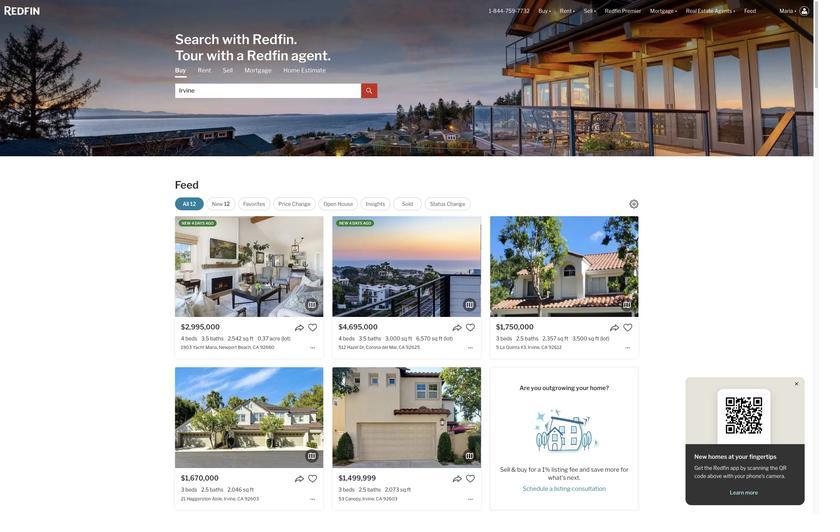 Task type: describe. For each thing, give the bounding box(es) containing it.
1 photo of 5 la quinta #3, irvine, ca 92612 image from the left
[[342, 216, 490, 317]]

days for $4,695,000
[[353, 221, 362, 226]]

3,000
[[385, 336, 400, 342]]

sell & buy for a 1% listing fee and save more for what's next.
[[500, 467, 629, 482]]

corona
[[366, 345, 381, 350]]

53
[[339, 496, 344, 502]]

sell for sell & buy for a 1% listing fee and save more for what's next.
[[500, 467, 510, 474]]

2 photo of 5 la quinta #3, irvine, ca 92612 image from the left
[[490, 216, 639, 317]]

$1,499,999
[[339, 475, 376, 483]]

haggerston
[[187, 496, 211, 502]]

maria
[[780, 8, 794, 14]]

3 for $1,750,000
[[496, 336, 500, 342]]

3 for $1,499,999
[[339, 487, 342, 493]]

ca down the 2,357
[[542, 345, 548, 350]]

la
[[500, 345, 505, 350]]

tab list containing buy
[[175, 66, 378, 98]]

learn
[[730, 490, 745, 496]]

beds for $4,695,000
[[343, 336, 355, 342]]

baths for $1,670,000
[[210, 487, 224, 493]]

agents
[[715, 8, 732, 14]]

new for new homes at your fingertips
[[695, 454, 707, 461]]

12 for all 12
[[190, 201, 196, 207]]

▾ for maria ▾
[[795, 8, 797, 14]]

estate
[[698, 8, 714, 14]]

you
[[531, 385, 542, 392]]

ca right the mar,
[[399, 345, 405, 350]]

ft right 3,500
[[595, 336, 599, 342]]

all
[[183, 201, 189, 207]]

1 for from the left
[[529, 467, 537, 474]]

code
[[695, 473, 707, 479]]

2.5 for $1,750,000
[[517, 336, 524, 342]]

sell ▾
[[584, 8, 597, 14]]

2.5 for $1,670,000
[[201, 487, 209, 493]]

4 up 512
[[339, 336, 342, 342]]

▾ for sell ▾
[[594, 8, 597, 14]]

are
[[520, 385, 530, 392]]

3 beds for $1,670,000
[[181, 487, 197, 493]]

92660
[[260, 345, 275, 350]]

favorite button image for $4,695,000
[[466, 323, 475, 333]]

3 beds for $1,750,000
[[496, 336, 513, 342]]

3,500
[[573, 336, 588, 342]]

price change
[[279, 201, 311, 207]]

ft for $1,750,000
[[565, 336, 569, 342]]

redfin inside get the redfin app by scanning the qr code above with your phone's camera.
[[714, 465, 730, 471]]

real estate agents ▾ button
[[682, 0, 740, 22]]

and
[[580, 467, 590, 474]]

1 (lot) from the left
[[281, 336, 291, 342]]

3.5 for $4,695,000
[[359, 336, 367, 342]]

mortgage ▾
[[651, 8, 678, 14]]

baths for $4,695,000
[[368, 336, 381, 342]]

53 canopy, irvine, ca 92603
[[339, 496, 398, 502]]

more inside sell & buy for a 1% listing fee and save more for what's next.
[[605, 467, 620, 474]]

2 photo of 53 canopy, irvine, ca 92603 image from the left
[[333, 368, 481, 469]]

3,500 sq ft (lot)
[[573, 336, 610, 342]]

4 down all option
[[192, 221, 194, 226]]

$1,750,000
[[496, 323, 534, 331]]

mortgage link
[[245, 66, 272, 75]]

▾ inside dropdown button
[[734, 8, 736, 14]]

favorite button image for $1,750,000
[[623, 323, 633, 333]]

home estimate
[[284, 67, 326, 74]]

21 haggerston aisle, irvine, ca 92603
[[181, 496, 259, 502]]

2 photo of 21 haggerston aisle, irvine, ca 92603 image from the left
[[175, 368, 324, 469]]

favorite button image for $1,670,000
[[308, 474, 318, 484]]

▾ for rent ▾
[[573, 8, 575, 14]]

option group containing all
[[175, 198, 471, 210]]

(lot) for $4,695,000
[[444, 336, 453, 342]]

new for $2,995,000
[[182, 221, 191, 226]]

beds for $1,499,999
[[343, 487, 355, 493]]

6,570 sq ft (lot)
[[416, 336, 453, 342]]

consultation
[[572, 486, 606, 493]]

camera.
[[767, 473, 786, 479]]

buy ▾ button
[[539, 0, 552, 22]]

favorite button checkbox for $2,995,000
[[308, 323, 318, 333]]

favorite button checkbox for $1,670,000
[[308, 474, 318, 484]]

are you outgrowing your home?
[[520, 385, 609, 392]]

with inside get the redfin app by scanning the qr code above with your phone's camera.
[[723, 473, 734, 479]]

Status Change radio
[[425, 198, 471, 210]]

2,046 sq ft
[[228, 487, 254, 493]]

yacht
[[193, 345, 205, 350]]

feed inside button
[[745, 8, 757, 14]]

new 4 days ago for $4,695,000
[[339, 221, 371, 226]]

3 photo of 53 canopy, irvine, ca 92603 image from the left
[[481, 368, 629, 469]]

1 horizontal spatial irvine,
[[363, 496, 375, 502]]

del
[[382, 345, 388, 350]]

rent for rent ▾
[[560, 8, 572, 14]]

5 la quinta #3, irvine, ca 92612
[[496, 345, 562, 350]]

scanning
[[748, 465, 769, 471]]

feed button
[[740, 0, 776, 22]]

City, Address, School, Agent, ZIP search field
[[175, 83, 361, 98]]

sold
[[402, 201, 413, 207]]

agent.
[[291, 47, 331, 63]]

sell ▾ button
[[580, 0, 601, 22]]

ago for $2,995,000
[[206, 221, 214, 226]]

status
[[430, 201, 446, 207]]

2 photo of 512 hazel dr, corona del mar, ca 92625 image from the left
[[333, 216, 481, 317]]

ago for $4,695,000
[[363, 221, 371, 226]]

1 92603 from the left
[[245, 496, 259, 502]]

app install qr code image
[[724, 395, 765, 436]]

real
[[687, 8, 697, 14]]

759-
[[506, 8, 517, 14]]

your inside get the redfin app by scanning the qr code above with your phone's camera.
[[735, 473, 746, 479]]

2.5 baths for $1,670,000
[[201, 487, 224, 493]]

2 the from the left
[[770, 465, 778, 471]]

newport
[[219, 345, 237, 350]]

0.37 acre (lot)
[[258, 336, 291, 342]]

fee
[[570, 467, 579, 474]]

12 for new 12
[[224, 201, 230, 207]]

learn more
[[730, 490, 758, 496]]

2 photo of 1903 yacht maria, newport beach, ca 92660 image from the left
[[175, 216, 324, 317]]

New radio
[[207, 198, 235, 210]]

Sold radio
[[393, 198, 422, 210]]

3.5 for $2,995,000
[[201, 336, 209, 342]]

buy ▾
[[539, 8, 552, 14]]

tour
[[175, 47, 204, 63]]

ft for $2,995,000
[[250, 336, 254, 342]]

3 photo of 21 haggerston aisle, irvine, ca 92603 image from the left
[[323, 368, 472, 469]]

a inside search with redfin. tour with a redfin agent.
[[237, 47, 244, 63]]

7732
[[517, 8, 530, 14]]

2,073 sq ft
[[385, 487, 411, 493]]

92625
[[406, 345, 420, 350]]

1 vertical spatial listing
[[554, 486, 571, 493]]

3 photo of 5 la quinta #3, irvine, ca 92612 image from the left
[[639, 216, 787, 317]]

sell ▾ button
[[584, 0, 597, 22]]

home
[[284, 67, 300, 74]]

2,046
[[228, 487, 242, 493]]

mortgage ▾ button
[[651, 0, 678, 22]]

schedule a listing consultation
[[523, 486, 606, 493]]

sq right 6,570
[[432, 336, 438, 342]]

redfin premier button
[[601, 0, 646, 22]]

1 vertical spatial more
[[746, 490, 758, 496]]

next.
[[567, 475, 581, 482]]

0.37
[[258, 336, 269, 342]]

6,570
[[416, 336, 431, 342]]

acre
[[270, 336, 280, 342]]

redfin premier
[[605, 8, 642, 14]]

listing inside sell & buy for a 1% listing fee and save more for what's next.
[[552, 467, 568, 474]]

fingertips
[[750, 454, 777, 461]]

2,357 sq ft
[[543, 336, 569, 342]]

beds for $1,750,000
[[501, 336, 513, 342]]

your for home?
[[576, 385, 589, 392]]

search
[[175, 31, 219, 47]]

1 photo of 21 haggerston aisle, irvine, ca 92603 image from the left
[[27, 368, 175, 469]]

mortgage for mortgage
[[245, 67, 272, 74]]

sq for $1,750,000
[[558, 336, 564, 342]]

favorite button checkbox for $1,750,000
[[623, 323, 633, 333]]

2 horizontal spatial irvine,
[[528, 345, 541, 350]]

2.5 for $1,499,999
[[359, 487, 366, 493]]

save
[[591, 467, 604, 474]]

▾ for mortgage ▾
[[675, 8, 678, 14]]

new homes at your fingertips
[[695, 454, 777, 461]]

new 12
[[212, 201, 230, 207]]

4 up 1903
[[181, 336, 184, 342]]



Task type: vqa. For each thing, say whether or not it's contained in the screenshot.
sixth ▾ from right
yes



Task type: locate. For each thing, give the bounding box(es) containing it.
ft for $4,695,000
[[408, 336, 412, 342]]

all 12
[[183, 201, 196, 207]]

new 4 days ago
[[182, 221, 214, 226], [339, 221, 371, 226]]

outgrowing
[[543, 385, 575, 392]]

1-844-759-7732 link
[[489, 8, 530, 14]]

baths for $1,750,000
[[525, 336, 539, 342]]

redfin.
[[252, 31, 297, 47]]

redfin left 'premier'
[[605, 8, 621, 14]]

2 favorite button image from the left
[[466, 323, 475, 333]]

▾ left sell ▾
[[573, 8, 575, 14]]

2 new from the left
[[339, 221, 349, 226]]

2.5 baths for $1,499,999
[[359, 487, 381, 493]]

hazel
[[347, 345, 359, 350]]

favorite button checkbox for $4,695,000
[[466, 323, 475, 333]]

rent down tour at the left of page
[[198, 67, 211, 74]]

$2,995,000
[[181, 323, 220, 331]]

rent ▾ button
[[556, 0, 580, 22]]

92603 down the 2,046 sq ft
[[245, 496, 259, 502]]

Price Change radio
[[273, 198, 316, 210]]

1 12 from the left
[[190, 201, 196, 207]]

maria ▾
[[780, 8, 797, 14]]

1 vertical spatial redfin
[[247, 47, 289, 63]]

get the redfin app by scanning the qr code above with your phone's camera.
[[695, 465, 787, 479]]

4 beds for $2,995,000
[[181, 336, 197, 342]]

new down 'all'
[[182, 221, 191, 226]]

4 beds up 512
[[339, 336, 355, 342]]

0 vertical spatial redfin
[[605, 8, 621, 14]]

0 horizontal spatial 3
[[181, 487, 184, 493]]

ft for $1,670,000
[[250, 487, 254, 493]]

1 horizontal spatial mortgage
[[651, 8, 674, 14]]

sq for $1,670,000
[[243, 487, 249, 493]]

1 3.5 baths from the left
[[201, 336, 224, 342]]

1 new from the left
[[182, 221, 191, 226]]

sq
[[243, 336, 249, 342], [402, 336, 407, 342], [432, 336, 438, 342], [558, 336, 564, 342], [589, 336, 594, 342], [243, 487, 249, 493], [400, 487, 406, 493]]

0 horizontal spatial favorite button image
[[308, 474, 318, 484]]

sell left &
[[500, 467, 510, 474]]

canopy,
[[345, 496, 362, 502]]

favorite button image
[[308, 323, 318, 333], [466, 323, 475, 333], [623, 323, 633, 333]]

redfin inside 'button'
[[605, 8, 621, 14]]

buy inside tab list
[[175, 67, 186, 74]]

1 horizontal spatial a
[[538, 467, 541, 474]]

a
[[237, 47, 244, 63], [538, 467, 541, 474], [550, 486, 553, 493]]

open house
[[324, 201, 353, 207]]

at
[[729, 454, 735, 461]]

1 horizontal spatial ago
[[363, 221, 371, 226]]

2 horizontal spatial 2.5
[[517, 336, 524, 342]]

ca down the 2,046 sq ft
[[238, 496, 244, 502]]

512 hazel dr, corona del mar, ca 92625
[[339, 345, 420, 350]]

1 vertical spatial a
[[538, 467, 541, 474]]

mortgage inside tab list
[[245, 67, 272, 74]]

0 horizontal spatial favorite button checkbox
[[308, 474, 318, 484]]

1 horizontal spatial 4 beds
[[339, 336, 355, 342]]

new 4 days ago down house
[[339, 221, 371, 226]]

price
[[279, 201, 291, 207]]

maria,
[[205, 345, 218, 350]]

2,073
[[385, 487, 399, 493]]

3.5 baths for $2,995,000
[[201, 336, 224, 342]]

baths up 5 la quinta #3, irvine, ca 92612
[[525, 336, 539, 342]]

photo of 53 canopy, irvine, ca 92603 image
[[185, 368, 333, 469], [333, 368, 481, 469], [481, 368, 629, 469]]

photo of 5 la quinta #3, irvine, ca 92612 image
[[342, 216, 490, 317], [490, 216, 639, 317], [639, 216, 787, 317]]

2.5 up haggerston
[[201, 487, 209, 493]]

2 horizontal spatial 2.5 baths
[[517, 336, 539, 342]]

1 horizontal spatial favorite button image
[[466, 474, 475, 484]]

above
[[708, 473, 722, 479]]

buy inside dropdown button
[[539, 8, 548, 14]]

beds for $1,670,000
[[185, 487, 197, 493]]

Insights radio
[[361, 198, 391, 210]]

more right save
[[605, 467, 620, 474]]

baths up aisle,
[[210, 487, 224, 493]]

3 beds up la
[[496, 336, 513, 342]]

mortgage up city, address, school, agent, zip search box
[[245, 67, 272, 74]]

0 vertical spatial favorite button checkbox
[[623, 323, 633, 333]]

baths for $1,499,999
[[368, 487, 381, 493]]

0 horizontal spatial 2.5 baths
[[201, 487, 224, 493]]

3 beds up 21
[[181, 487, 197, 493]]

rent for rent
[[198, 67, 211, 74]]

4 beds
[[181, 336, 197, 342], [339, 336, 355, 342]]

listing up what's
[[552, 467, 568, 474]]

3 up 21
[[181, 487, 184, 493]]

0 horizontal spatial 3 beds
[[181, 487, 197, 493]]

3.5 up maria,
[[201, 336, 209, 342]]

baths up corona
[[368, 336, 381, 342]]

2 vertical spatial your
[[735, 473, 746, 479]]

submit search image
[[367, 88, 372, 94]]

3.5 baths up maria,
[[201, 336, 224, 342]]

▾ right agents
[[734, 8, 736, 14]]

0 horizontal spatial 3.5 baths
[[201, 336, 224, 342]]

▾ right rent ▾
[[594, 8, 597, 14]]

2.5 baths up 53 canopy, irvine, ca 92603
[[359, 487, 381, 493]]

0 horizontal spatial new
[[182, 221, 191, 226]]

sq right the 3,000 at bottom
[[402, 336, 407, 342]]

beds up la
[[501, 336, 513, 342]]

1 horizontal spatial 2.5 baths
[[359, 487, 381, 493]]

dr,
[[360, 345, 365, 350]]

5
[[496, 345, 499, 350]]

0 horizontal spatial feed
[[175, 179, 199, 191]]

beach,
[[238, 345, 252, 350]]

house
[[338, 201, 353, 207]]

feed up 'all'
[[175, 179, 199, 191]]

2 4 beds from the left
[[339, 336, 355, 342]]

1 photo of 1903 yacht maria, newport beach, ca 92660 image from the left
[[27, 216, 175, 317]]

new
[[212, 201, 223, 207], [695, 454, 707, 461]]

redfin
[[605, 8, 621, 14], [247, 47, 289, 63], [714, 465, 730, 471]]

estimate
[[301, 67, 326, 74]]

sell
[[584, 8, 593, 14], [223, 67, 233, 74], [500, 467, 510, 474]]

▾ right maria
[[795, 8, 797, 14]]

3 photo of 1903 yacht maria, newport beach, ca 92660 image from the left
[[323, 216, 472, 317]]

redfin up mortgage link
[[247, 47, 289, 63]]

0 horizontal spatial change
[[292, 201, 311, 207]]

1 new 4 days ago from the left
[[182, 221, 214, 226]]

1 change from the left
[[292, 201, 311, 207]]

your right at
[[736, 454, 748, 461]]

ago down insights
[[363, 221, 371, 226]]

open
[[324, 201, 337, 207]]

sell right rent ▾
[[584, 8, 593, 14]]

real estate agents ▾ link
[[687, 0, 736, 22]]

0 horizontal spatial (lot)
[[281, 336, 291, 342]]

Open House radio
[[319, 198, 358, 210]]

sq right 2,073
[[400, 487, 406, 493]]

buy
[[517, 467, 528, 474]]

sell inside sell & buy for a 1% listing fee and save more for what's next.
[[500, 467, 510, 474]]

2 horizontal spatial redfin
[[714, 465, 730, 471]]

for right buy
[[529, 467, 537, 474]]

4 beds up 1903
[[181, 336, 197, 342]]

0 vertical spatial sell
[[584, 8, 593, 14]]

(lot) right acre
[[281, 336, 291, 342]]

0 horizontal spatial 12
[[190, 201, 196, 207]]

favorite button checkbox
[[308, 323, 318, 333], [466, 323, 475, 333], [466, 474, 475, 484]]

listing
[[552, 467, 568, 474], [554, 486, 571, 493]]

the up camera. at the bottom
[[770, 465, 778, 471]]

2.5 up #3,
[[517, 336, 524, 342]]

days for $2,995,000
[[195, 221, 205, 226]]

sq for $1,499,999
[[400, 487, 406, 493]]

3.5
[[201, 336, 209, 342], [359, 336, 367, 342]]

sq for $2,995,000
[[243, 336, 249, 342]]

1-844-759-7732
[[489, 8, 530, 14]]

2 change from the left
[[447, 201, 466, 207]]

aisle,
[[212, 496, 223, 502]]

0 vertical spatial rent
[[560, 8, 572, 14]]

ft up 'beach,' on the bottom of the page
[[250, 336, 254, 342]]

sell link
[[223, 66, 233, 75]]

ft right 2,046
[[250, 487, 254, 493]]

sell for sell
[[223, 67, 233, 74]]

4 ▾ from the left
[[675, 8, 678, 14]]

1 horizontal spatial more
[[746, 490, 758, 496]]

1 vertical spatial sell
[[223, 67, 233, 74]]

sell inside dropdown button
[[584, 8, 593, 14]]

premier
[[622, 8, 642, 14]]

2 ▾ from the left
[[573, 8, 575, 14]]

1 horizontal spatial 3.5
[[359, 336, 367, 342]]

feed
[[745, 8, 757, 14], [175, 179, 199, 191]]

2 horizontal spatial sell
[[584, 8, 593, 14]]

new for new 12
[[212, 201, 223, 207]]

redfin inside search with redfin. tour with a redfin agent.
[[247, 47, 289, 63]]

favorite button checkbox for $1,499,999
[[466, 474, 475, 484]]

2 92603 from the left
[[383, 496, 398, 502]]

3 beds up 53
[[339, 487, 355, 493]]

ca
[[253, 345, 259, 350], [399, 345, 405, 350], [542, 345, 548, 350], [238, 496, 244, 502], [376, 496, 382, 502]]

sq for $4,695,000
[[402, 336, 407, 342]]

rent inside dropdown button
[[560, 8, 572, 14]]

1 horizontal spatial new
[[695, 454, 707, 461]]

0 horizontal spatial more
[[605, 467, 620, 474]]

1 days from the left
[[195, 221, 205, 226]]

1 horizontal spatial 3 beds
[[339, 487, 355, 493]]

favorite button image
[[308, 474, 318, 484], [466, 474, 475, 484]]

0 horizontal spatial days
[[195, 221, 205, 226]]

days down house
[[353, 221, 362, 226]]

0 horizontal spatial sell
[[223, 67, 233, 74]]

2 horizontal spatial a
[[550, 486, 553, 493]]

All radio
[[175, 198, 204, 210]]

2 3.5 baths from the left
[[359, 336, 381, 342]]

1 photo of 512 hazel dr, corona del mar, ca 92625 image from the left
[[185, 216, 333, 317]]

your down by
[[735, 473, 746, 479]]

buy down tour at the left of page
[[175, 67, 186, 74]]

mortgage ▾ button
[[646, 0, 682, 22]]

&
[[512, 467, 516, 474]]

3 up 5
[[496, 336, 500, 342]]

phone's
[[747, 473, 765, 479]]

1 horizontal spatial 2.5
[[359, 487, 366, 493]]

mortgage for mortgage ▾
[[651, 8, 674, 14]]

12 inside all option
[[190, 201, 196, 207]]

3.5 up dr,
[[359, 336, 367, 342]]

home estimate link
[[284, 66, 326, 75]]

1 vertical spatial feed
[[175, 179, 199, 191]]

0 horizontal spatial the
[[705, 465, 713, 471]]

4 down house
[[349, 221, 352, 226]]

change for status change
[[447, 201, 466, 207]]

rent right buy ▾
[[560, 8, 572, 14]]

▾ for buy ▾
[[549, 8, 552, 14]]

(lot) right 3,500
[[601, 336, 610, 342]]

0 horizontal spatial 4 beds
[[181, 336, 197, 342]]

12
[[190, 201, 196, 207], [224, 201, 230, 207]]

0 horizontal spatial a
[[237, 47, 244, 63]]

1 favorite button image from the left
[[308, 323, 318, 333]]

ft right 2,073
[[407, 487, 411, 493]]

1 vertical spatial new
[[695, 454, 707, 461]]

3.5 baths for $4,695,000
[[359, 336, 381, 342]]

redfin up above
[[714, 465, 730, 471]]

3 ▾ from the left
[[594, 8, 597, 14]]

new
[[182, 221, 191, 226], [339, 221, 349, 226]]

beds for $2,995,000
[[186, 336, 197, 342]]

(lot) for $1,750,000
[[601, 336, 610, 342]]

photo of 1903 yacht maria, newport beach, ca 92660 image
[[27, 216, 175, 317], [175, 216, 324, 317], [323, 216, 472, 317]]

92612
[[549, 345, 562, 350]]

0 horizontal spatial new 4 days ago
[[182, 221, 214, 226]]

for right save
[[621, 467, 629, 474]]

(lot) right 6,570
[[444, 336, 453, 342]]

0 horizontal spatial new
[[212, 201, 223, 207]]

12 inside new option
[[224, 201, 230, 207]]

homes
[[709, 454, 728, 461]]

1 horizontal spatial the
[[770, 465, 778, 471]]

beds up "canopy,"
[[343, 487, 355, 493]]

ca right 'beach,' on the bottom of the page
[[253, 345, 259, 350]]

0 vertical spatial listing
[[552, 467, 568, 474]]

0 vertical spatial more
[[605, 467, 620, 474]]

new right all option
[[212, 201, 223, 207]]

2.5 up 53 canopy, irvine, ca 92603
[[359, 487, 366, 493]]

rent
[[560, 8, 572, 14], [198, 67, 211, 74]]

1 horizontal spatial 12
[[224, 201, 230, 207]]

2 horizontal spatial 3
[[496, 336, 500, 342]]

0 horizontal spatial irvine,
[[224, 496, 237, 502]]

irvine, right "canopy,"
[[363, 496, 375, 502]]

2 days from the left
[[353, 221, 362, 226]]

2,542 sq ft
[[228, 336, 254, 342]]

new 4 days ago down all option
[[182, 221, 214, 226]]

ft for $1,499,999
[[407, 487, 411, 493]]

new for $4,695,000
[[339, 221, 349, 226]]

for
[[529, 467, 537, 474], [621, 467, 629, 474]]

sq right 3,500
[[589, 336, 594, 342]]

0 horizontal spatial 2.5
[[201, 487, 209, 493]]

change inside status change option
[[447, 201, 466, 207]]

844-
[[493, 8, 506, 14]]

3 up 53
[[339, 487, 342, 493]]

ft up the 92625
[[408, 336, 412, 342]]

3 photo of 512 hazel dr, corona del mar, ca 92625 image from the left
[[481, 216, 629, 317]]

sell for sell ▾
[[584, 8, 593, 14]]

0 horizontal spatial mortgage
[[245, 67, 272, 74]]

listing down what's
[[554, 486, 571, 493]]

favorite button image for $2,995,000
[[308, 323, 318, 333]]

your for fingertips
[[736, 454, 748, 461]]

0 horizontal spatial for
[[529, 467, 537, 474]]

1 horizontal spatial new
[[339, 221, 349, 226]]

$1,670,000
[[181, 475, 219, 483]]

ca right "canopy,"
[[376, 496, 382, 502]]

an image of a house image
[[528, 404, 601, 454]]

1 photo of 53 canopy, irvine, ca 92603 image from the left
[[185, 368, 333, 469]]

feed right agents
[[745, 8, 757, 14]]

option group
[[175, 198, 471, 210]]

1 horizontal spatial days
[[353, 221, 362, 226]]

home?
[[590, 385, 609, 392]]

2,542
[[228, 336, 242, 342]]

the right 'get'
[[705, 465, 713, 471]]

3 beds
[[496, 336, 513, 342], [181, 487, 197, 493], [339, 487, 355, 493]]

0 vertical spatial buy
[[539, 8, 548, 14]]

1 vertical spatial your
[[736, 454, 748, 461]]

1 horizontal spatial 3
[[339, 487, 342, 493]]

0 horizontal spatial favorite button image
[[308, 323, 318, 333]]

days down all option
[[195, 221, 205, 226]]

1903 yacht maria, newport beach, ca 92660
[[181, 345, 275, 350]]

2 horizontal spatial (lot)
[[601, 336, 610, 342]]

1 horizontal spatial 3.5 baths
[[359, 336, 381, 342]]

mortgage inside dropdown button
[[651, 8, 674, 14]]

1 horizontal spatial new 4 days ago
[[339, 221, 371, 226]]

0 vertical spatial a
[[237, 47, 244, 63]]

1 vertical spatial rent
[[198, 67, 211, 74]]

change inside the price change option
[[292, 201, 311, 207]]

buy right 7732
[[539, 8, 548, 14]]

ft left 3,500
[[565, 336, 569, 342]]

2 new 4 days ago from the left
[[339, 221, 371, 226]]

more right learn
[[746, 490, 758, 496]]

change for price change
[[292, 201, 311, 207]]

1 the from the left
[[705, 465, 713, 471]]

irvine,
[[528, 345, 541, 350], [224, 496, 237, 502], [363, 496, 375, 502]]

▾ left rent ▾
[[549, 8, 552, 14]]

favorites
[[243, 201, 265, 207]]

0 horizontal spatial ago
[[206, 221, 214, 226]]

favorite button image for $1,499,999
[[466, 474, 475, 484]]

2 horizontal spatial favorite button image
[[623, 323, 633, 333]]

2 for from the left
[[621, 467, 629, 474]]

2 12 from the left
[[224, 201, 230, 207]]

1 horizontal spatial change
[[447, 201, 466, 207]]

new inside option
[[212, 201, 223, 207]]

1 horizontal spatial (lot)
[[444, 336, 453, 342]]

sq up 'beach,' on the bottom of the page
[[243, 336, 249, 342]]

your left home?
[[576, 385, 589, 392]]

1 vertical spatial buy
[[175, 67, 186, 74]]

real estate agents ▾
[[687, 8, 736, 14]]

2 ago from the left
[[363, 221, 371, 226]]

buy for buy
[[175, 67, 186, 74]]

1 horizontal spatial sell
[[500, 467, 510, 474]]

3 (lot) from the left
[[601, 336, 610, 342]]

sq up 92612 in the bottom right of the page
[[558, 336, 564, 342]]

4 beds for $4,695,000
[[339, 336, 355, 342]]

1 horizontal spatial buy
[[539, 8, 548, 14]]

baths up 53 canopy, irvine, ca 92603
[[368, 487, 381, 493]]

1 ago from the left
[[206, 221, 214, 226]]

2,357
[[543, 336, 557, 342]]

1-
[[489, 8, 493, 14]]

1 favorite button image from the left
[[308, 474, 318, 484]]

days
[[195, 221, 205, 226], [353, 221, 362, 226]]

3 favorite button image from the left
[[623, 323, 633, 333]]

a inside sell & buy for a 1% listing fee and save more for what's next.
[[538, 467, 541, 474]]

change right price
[[292, 201, 311, 207]]

baths up maria,
[[210, 336, 224, 342]]

3.5 baths
[[201, 336, 224, 342], [359, 336, 381, 342]]

1 horizontal spatial rent
[[560, 8, 572, 14]]

2 vertical spatial redfin
[[714, 465, 730, 471]]

1 horizontal spatial 92603
[[383, 496, 398, 502]]

#3,
[[521, 345, 527, 350]]

new 4 days ago for $2,995,000
[[182, 221, 214, 226]]

3 beds for $1,499,999
[[339, 487, 355, 493]]

2 horizontal spatial 3 beds
[[496, 336, 513, 342]]

Favorites radio
[[238, 198, 271, 210]]

1 horizontal spatial feed
[[745, 8, 757, 14]]

sell right "rent" link
[[223, 67, 233, 74]]

buy ▾ button
[[534, 0, 556, 22]]

0 vertical spatial feed
[[745, 8, 757, 14]]

new up 'get'
[[695, 454, 707, 461]]

0 horizontal spatial 3.5
[[201, 336, 209, 342]]

buy for buy ▾
[[539, 8, 548, 14]]

2 (lot) from the left
[[444, 336, 453, 342]]

photo of 512 hazel dr, corona del mar, ca 92625 image
[[185, 216, 333, 317], [333, 216, 481, 317], [481, 216, 629, 317]]

92603
[[245, 496, 259, 502], [383, 496, 398, 502]]

ago down new option
[[206, 221, 214, 226]]

1 vertical spatial favorite button checkbox
[[308, 474, 318, 484]]

favorite button checkbox
[[623, 323, 633, 333], [308, 474, 318, 484]]

6 ▾ from the left
[[795, 8, 797, 14]]

rent inside tab list
[[198, 67, 211, 74]]

beds up hazel
[[343, 336, 355, 342]]

12 right 'all'
[[190, 201, 196, 207]]

1 horizontal spatial favorite button image
[[466, 323, 475, 333]]

by
[[741, 465, 747, 471]]

change right status
[[447, 201, 466, 207]]

0 horizontal spatial rent
[[198, 67, 211, 74]]

512
[[339, 345, 346, 350]]

3.5 baths up corona
[[359, 336, 381, 342]]

rent ▾ button
[[560, 0, 575, 22]]

tab list
[[175, 66, 378, 98]]

0 vertical spatial mortgage
[[651, 8, 674, 14]]

1 vertical spatial mortgage
[[245, 67, 272, 74]]

2.5 baths for $1,750,000
[[517, 336, 539, 342]]

2 3.5 from the left
[[359, 336, 367, 342]]

ft
[[250, 336, 254, 342], [408, 336, 412, 342], [439, 336, 443, 342], [565, 336, 569, 342], [595, 336, 599, 342], [250, 487, 254, 493], [407, 487, 411, 493]]

ft right 6,570
[[439, 336, 443, 342]]

1 horizontal spatial for
[[621, 467, 629, 474]]

0 horizontal spatial 92603
[[245, 496, 259, 502]]

1 horizontal spatial favorite button checkbox
[[623, 323, 633, 333]]

photo of 21 haggerston aisle, irvine, ca 92603 image
[[27, 368, 175, 469], [175, 368, 324, 469], [323, 368, 472, 469]]

beds up 1903
[[186, 336, 197, 342]]

2.5 baths up 5 la quinta #3, irvine, ca 92612
[[517, 336, 539, 342]]

▾ left the real
[[675, 8, 678, 14]]

12 left the favorites
[[224, 201, 230, 207]]

1 4 beds from the left
[[181, 336, 197, 342]]

2 favorite button image from the left
[[466, 474, 475, 484]]

5 ▾ from the left
[[734, 8, 736, 14]]

sq right 2,046
[[243, 487, 249, 493]]

2 vertical spatial a
[[550, 486, 553, 493]]

2 vertical spatial sell
[[500, 467, 510, 474]]

1 ▾ from the left
[[549, 8, 552, 14]]

2.5 baths up aisle,
[[201, 487, 224, 493]]

sell inside tab list
[[223, 67, 233, 74]]

1 horizontal spatial redfin
[[605, 8, 621, 14]]

92603 down 2,073
[[383, 496, 398, 502]]

0 horizontal spatial buy
[[175, 67, 186, 74]]

2.5
[[517, 336, 524, 342], [201, 487, 209, 493], [359, 487, 366, 493]]

3 for $1,670,000
[[181, 487, 184, 493]]

1 3.5 from the left
[[201, 336, 209, 342]]

irvine, down 2,046
[[224, 496, 237, 502]]

0 vertical spatial your
[[576, 385, 589, 392]]

0 vertical spatial new
[[212, 201, 223, 207]]

baths for $2,995,000
[[210, 336, 224, 342]]

app
[[731, 465, 740, 471]]

0 horizontal spatial redfin
[[247, 47, 289, 63]]



